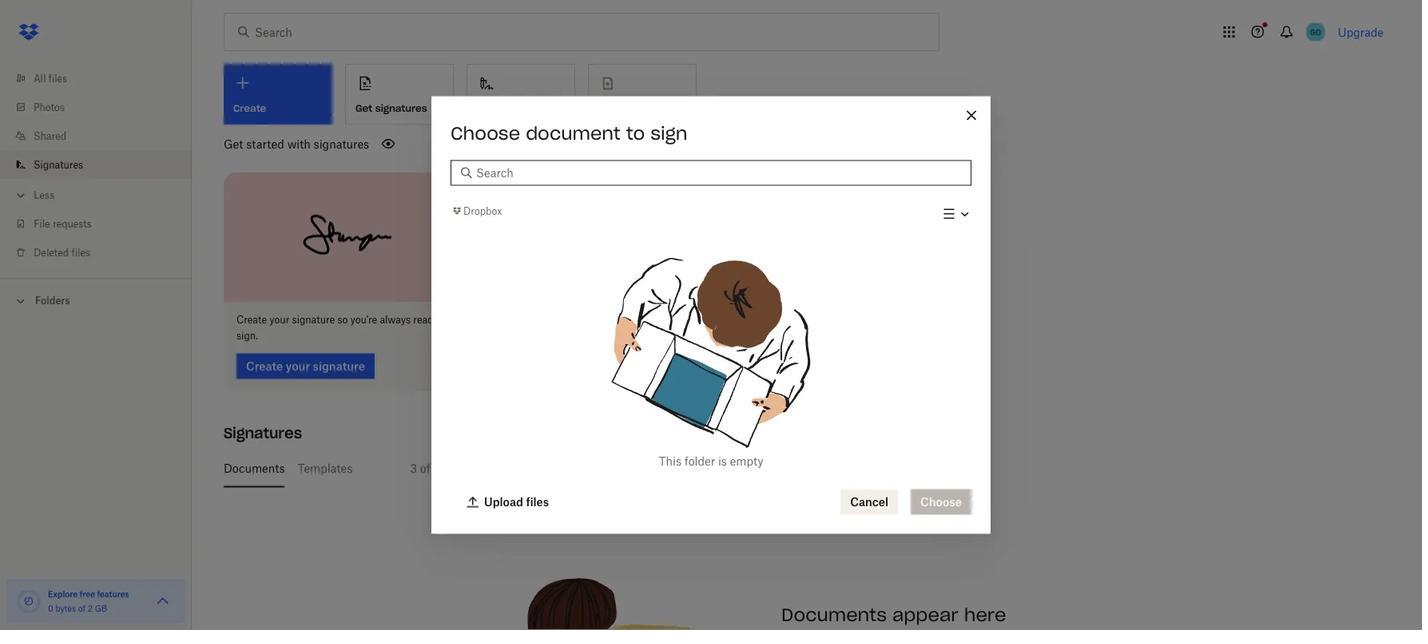 Task type: vqa. For each thing, say whether or not it's contained in the screenshot.
top to
yes



Task type: describe. For each thing, give the bounding box(es) containing it.
upgrade link
[[1339, 25, 1384, 39]]

folders button
[[0, 289, 192, 312]]

dropbox
[[464, 205, 502, 217]]

signature inside create your signature so you're always ready to sign.
[[292, 314, 335, 326]]

upload files
[[484, 496, 549, 509]]

get for get started with signatures
[[224, 137, 243, 151]]

list containing all files
[[0, 54, 192, 278]]

get started with signatures
[[224, 137, 369, 151]]

gb
[[95, 604, 107, 614]]

upgrade
[[1339, 25, 1384, 39]]

get for get signatures
[[356, 102, 373, 115]]

folder
[[685, 455, 715, 468]]

with
[[287, 137, 311, 151]]

of inside the explore free features 0 bytes of 2 gb
[[78, 604, 86, 614]]

file
[[34, 218, 50, 230]]

get signatures
[[356, 102, 427, 115]]

you're
[[351, 314, 377, 326]]

here
[[964, 604, 1007, 626]]

ready
[[413, 314, 439, 326]]

deleted
[[34, 247, 69, 259]]

upload
[[484, 496, 524, 509]]

deleted files link
[[13, 238, 192, 267]]

empty
[[730, 455, 764, 468]]

features
[[97, 589, 129, 599]]

photos
[[34, 101, 65, 113]]

started
[[246, 137, 284, 151]]

dropbox link
[[451, 203, 502, 219]]

shared
[[34, 130, 66, 142]]

signatures link
[[13, 150, 192, 179]]

left
[[545, 462, 563, 476]]

is inside choose document to sign dialog
[[719, 455, 727, 468]]

this
[[566, 462, 585, 476]]

sign
[[651, 122, 688, 144]]

templates tab
[[298, 450, 353, 488]]

photos link
[[13, 93, 192, 121]]

free
[[80, 589, 95, 599]]

signatures list item
[[0, 150, 192, 179]]

all
[[34, 72, 46, 84]]

so
[[338, 314, 348, 326]]

all files
[[34, 72, 67, 84]]

folders
[[35, 295, 70, 307]]

explore
[[48, 589, 78, 599]]

documents appear here
[[782, 604, 1007, 626]]

1 vertical spatial signatures
[[224, 424, 302, 443]]

files for upload files
[[526, 496, 549, 509]]

less
[[34, 189, 54, 201]]

0 vertical spatial of
[[420, 462, 431, 476]]

create your signature so you're always ready to sign.
[[237, 314, 450, 342]]

documents for documents
[[224, 462, 285, 476]]

explore free features 0 bytes of 2 gb
[[48, 589, 129, 614]]

1 3 from the left
[[410, 462, 417, 476]]



Task type: locate. For each thing, give the bounding box(es) containing it.
1 horizontal spatial files
[[72, 247, 90, 259]]

signatures
[[376, 102, 427, 115], [314, 137, 369, 151]]

to
[[626, 122, 645, 144], [441, 314, 450, 326]]

sign yourself
[[477, 102, 541, 115]]

create
[[237, 314, 267, 326]]

requests
[[53, 218, 92, 230], [497, 462, 542, 476]]

cancel button
[[841, 490, 898, 515]]

templates
[[298, 462, 353, 476]]

1 vertical spatial yourself
[[673, 462, 715, 476]]

your
[[270, 314, 290, 326]]

yourself
[[501, 102, 541, 115], [673, 462, 715, 476]]

is
[[719, 455, 727, 468], [718, 462, 727, 476]]

always
[[380, 314, 411, 326]]

0 horizontal spatial 3
[[410, 462, 417, 476]]

choose document to sign dialog
[[432, 96, 991, 534]]

0 vertical spatial yourself
[[501, 102, 541, 115]]

files for deleted files
[[72, 247, 90, 259]]

get inside button
[[356, 102, 373, 115]]

sign yourself button
[[467, 64, 575, 125]]

0 horizontal spatial signatures
[[314, 137, 369, 151]]

to inside dialog
[[626, 122, 645, 144]]

to left sign
[[626, 122, 645, 144]]

2 3 from the left
[[434, 462, 441, 476]]

signatures inside button
[[376, 102, 427, 115]]

get signatures button
[[345, 64, 454, 125]]

1 vertical spatial of
[[78, 604, 86, 614]]

tab list containing documents
[[224, 450, 1378, 488]]

0 horizontal spatial signature
[[292, 314, 335, 326]]

document
[[526, 122, 621, 144]]

bytes
[[55, 604, 76, 614]]

signature
[[292, 314, 335, 326], [444, 462, 494, 476]]

files right upload
[[526, 496, 549, 509]]

tab list
[[224, 450, 1378, 488]]

0 horizontal spatial of
[[78, 604, 86, 614]]

1 vertical spatial to
[[441, 314, 450, 326]]

shared link
[[13, 121, 192, 150]]

1 horizontal spatial get
[[356, 102, 373, 115]]

file requests
[[34, 218, 92, 230]]

to inside create your signature so you're always ready to sign.
[[441, 314, 450, 326]]

1 horizontal spatial signatures
[[376, 102, 427, 115]]

3 of 3 signature requests left this month. signing yourself is unlimited.
[[410, 462, 783, 476]]

of
[[420, 462, 431, 476], [78, 604, 86, 614]]

files right all
[[48, 72, 67, 84]]

list
[[0, 54, 192, 278]]

0 horizontal spatial requests
[[53, 218, 92, 230]]

upload files button
[[457, 490, 559, 515]]

signatures inside list item
[[34, 159, 83, 171]]

1 horizontal spatial of
[[420, 462, 431, 476]]

0 vertical spatial documents
[[224, 462, 285, 476]]

sign
[[477, 102, 498, 115]]

month.
[[588, 462, 626, 476]]

cancel
[[851, 496, 889, 509]]

0 horizontal spatial to
[[441, 314, 450, 326]]

2 vertical spatial files
[[526, 496, 549, 509]]

0
[[48, 604, 53, 614]]

files right deleted
[[72, 247, 90, 259]]

0 vertical spatial requests
[[53, 218, 92, 230]]

sign.
[[237, 330, 258, 342]]

1 horizontal spatial 3
[[434, 462, 441, 476]]

less image
[[13, 187, 29, 203]]

deleted files
[[34, 247, 90, 259]]

requests inside tab list
[[497, 462, 542, 476]]

this
[[659, 455, 682, 468]]

1 vertical spatial documents
[[782, 604, 887, 626]]

get
[[356, 102, 373, 115], [224, 137, 243, 151]]

requests up upload files
[[497, 462, 542, 476]]

1 is from the top
[[719, 455, 727, 468]]

get up get started with signatures
[[356, 102, 373, 115]]

yourself right sign
[[501, 102, 541, 115]]

1 horizontal spatial requests
[[497, 462, 542, 476]]

documents tab
[[224, 450, 285, 488]]

1 vertical spatial requests
[[497, 462, 542, 476]]

1 vertical spatial signature
[[444, 462, 494, 476]]

signature up upload
[[444, 462, 494, 476]]

1 horizontal spatial signatures
[[224, 424, 302, 443]]

2
[[88, 604, 93, 614]]

signing
[[629, 462, 670, 476]]

choose document to sign
[[451, 122, 688, 144]]

signature left the so
[[292, 314, 335, 326]]

0 horizontal spatial get
[[224, 137, 243, 151]]

appear
[[893, 604, 959, 626]]

0 vertical spatial signature
[[292, 314, 335, 326]]

0 horizontal spatial documents
[[224, 462, 285, 476]]

dropbox image
[[13, 16, 45, 48]]

to right ready on the left of the page
[[441, 314, 450, 326]]

0 vertical spatial signatures
[[34, 159, 83, 171]]

0 horizontal spatial yourself
[[501, 102, 541, 115]]

2 is from the top
[[718, 462, 727, 476]]

yourself right signing
[[673, 462, 715, 476]]

documents for documents appear here
[[782, 604, 887, 626]]

files
[[48, 72, 67, 84], [72, 247, 90, 259], [526, 496, 549, 509]]

1 vertical spatial get
[[224, 137, 243, 151]]

all files link
[[13, 64, 192, 93]]

files inside button
[[526, 496, 549, 509]]

1 horizontal spatial to
[[626, 122, 645, 144]]

0 vertical spatial signatures
[[376, 102, 427, 115]]

unlimited.
[[730, 462, 783, 476]]

requests right the file
[[53, 218, 92, 230]]

get left the started
[[224, 137, 243, 151]]

yourself inside button
[[501, 102, 541, 115]]

1 horizontal spatial signature
[[444, 462, 494, 476]]

0 horizontal spatial files
[[48, 72, 67, 84]]

0 horizontal spatial signatures
[[34, 159, 83, 171]]

0 vertical spatial to
[[626, 122, 645, 144]]

1 vertical spatial signatures
[[314, 137, 369, 151]]

files for all files
[[48, 72, 67, 84]]

signatures up documents tab
[[224, 424, 302, 443]]

choose
[[451, 122, 520, 144]]

0 vertical spatial files
[[48, 72, 67, 84]]

this folder is empty
[[659, 455, 764, 468]]

3
[[410, 462, 417, 476], [434, 462, 441, 476]]

Search text field
[[476, 164, 962, 182]]

file requests link
[[13, 209, 192, 238]]

documents
[[224, 462, 285, 476], [782, 604, 887, 626]]

0 vertical spatial get
[[356, 102, 373, 115]]

2 horizontal spatial files
[[526, 496, 549, 509]]

1 horizontal spatial documents
[[782, 604, 887, 626]]

quota usage element
[[16, 589, 42, 615]]

1 vertical spatial files
[[72, 247, 90, 259]]

signatures down shared
[[34, 159, 83, 171]]

signatures
[[34, 159, 83, 171], [224, 424, 302, 443]]

1 horizontal spatial yourself
[[673, 462, 715, 476]]



